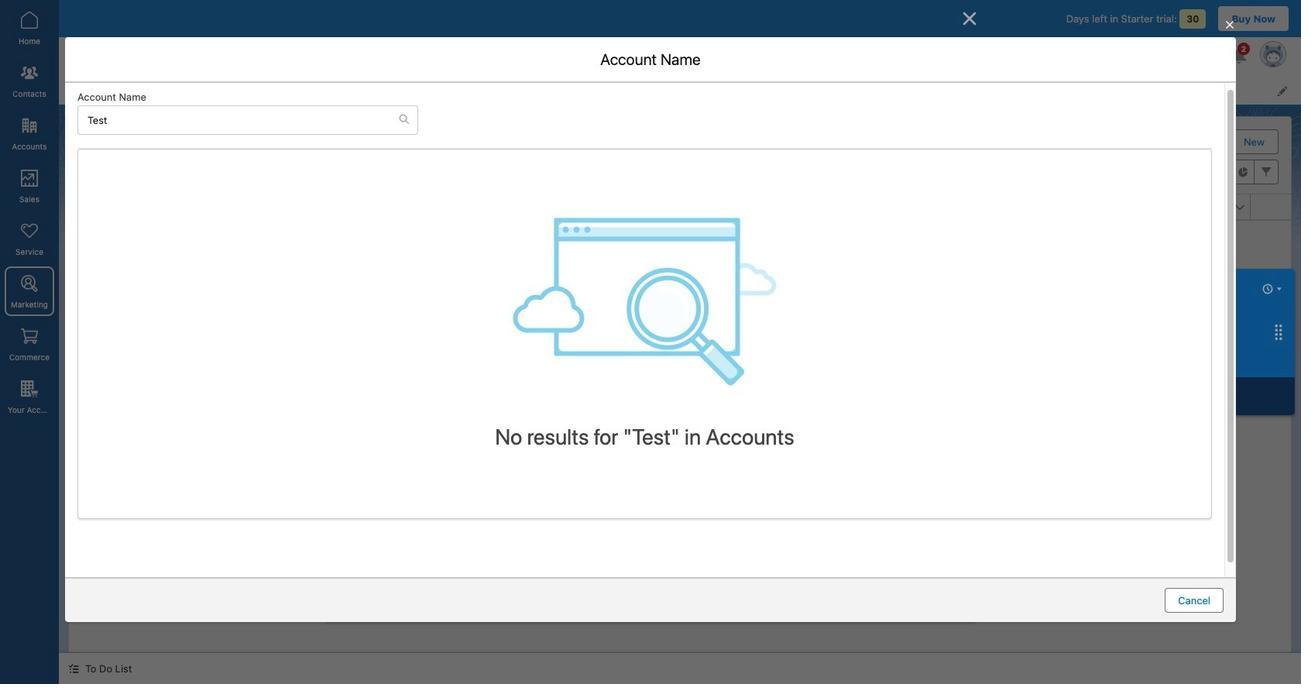 Task type: describe. For each thing, give the bounding box(es) containing it.
contact owner alias element
[[1066, 195, 1261, 220]]

Last Name text field
[[358, 272, 932, 296]]

text default image
[[68, 664, 79, 674]]

text default image
[[399, 114, 410, 125]]

3 list item from the left
[[331, 76, 416, 105]]

phone element
[[696, 195, 881, 220]]

item number image
[[69, 195, 115, 219]]

Search Accounts... text field
[[78, 106, 399, 134]]



Task type: locate. For each thing, give the bounding box(es) containing it.
item number element
[[69, 195, 115, 220]]

4 list item from the left
[[416, 76, 482, 105]]

None text field
[[358, 486, 932, 530]]

all contacts|contacts|list view element
[[68, 116, 1293, 653]]

list
[[158, 76, 1302, 105]]

action image
[[1252, 195, 1292, 219]]

1 list item from the left
[[158, 76, 239, 105]]

None text field
[[358, 386, 932, 411]]

2 list item from the left
[[239, 76, 331, 105]]

First Name text field
[[358, 228, 932, 253]]

inverse image
[[961, 9, 980, 28]]

title element
[[511, 195, 705, 220]]

Search All Contacts list view. search field
[[911, 160, 1097, 184]]

status inside all contacts|contacts|list view element
[[566, 330, 795, 517]]

action element
[[1252, 195, 1292, 220]]

status
[[566, 330, 795, 517]]

list item
[[158, 76, 239, 105], [239, 76, 331, 105], [331, 76, 416, 105], [416, 76, 482, 105]]



